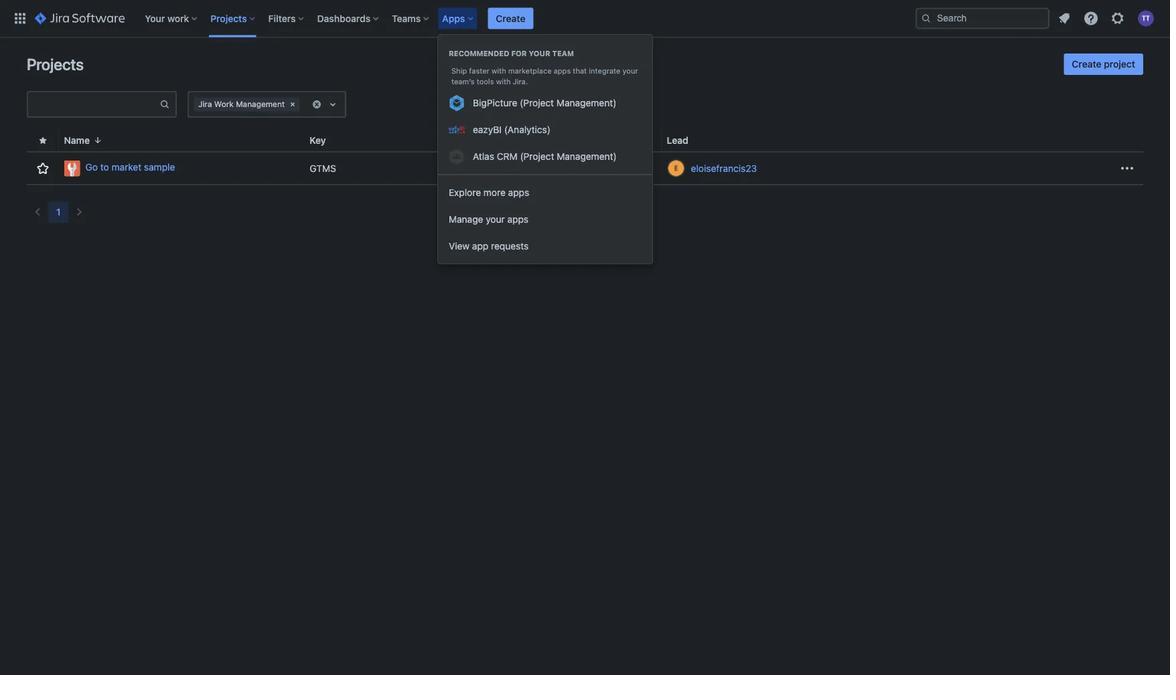 Task type: locate. For each thing, give the bounding box(es) containing it.
create inside button
[[1072, 59, 1101, 70]]

bigpicture (project management)
[[473, 97, 616, 108]]

management) down eazybi (analytics) link
[[557, 151, 617, 162]]

0 horizontal spatial create
[[496, 13, 525, 24]]

(project
[[520, 97, 554, 108], [520, 151, 554, 162]]

0 horizontal spatial projects
[[27, 55, 84, 74]]

create project button
[[1064, 54, 1143, 75]]

create project
[[1072, 59, 1135, 70]]

create up recommended for your team
[[496, 13, 525, 24]]

marketplace
[[508, 67, 552, 75]]

apps button
[[438, 8, 478, 29]]

your down the more
[[486, 214, 505, 225]]

eloisefrancis23
[[691, 163, 757, 174]]

star go to market sample image
[[35, 160, 51, 176]]

1 vertical spatial (project
[[520, 151, 554, 162]]

projects down appswitcher icon
[[27, 55, 84, 74]]

1 horizontal spatial projects
[[210, 13, 247, 24]]

dashboards
[[317, 13, 370, 24]]

market
[[111, 162, 141, 173]]

apps up requests
[[507, 214, 528, 225]]

app
[[472, 241, 488, 252]]

projects button
[[206, 8, 260, 29]]

eazybi (analytics) link
[[438, 117, 652, 143]]

apps down team
[[554, 67, 571, 75]]

jira
[[198, 99, 212, 109]]

your work
[[145, 13, 189, 24]]

work
[[167, 13, 189, 24]]

create for create project
[[1072, 59, 1101, 70]]

0 horizontal spatial your
[[486, 214, 505, 225]]

0 vertical spatial (project
[[520, 97, 554, 108]]

requests
[[491, 241, 529, 252]]

apps inside ship faster with marketplace apps that integrate your team's tools with jira.
[[554, 67, 571, 75]]

None text field
[[28, 95, 159, 114]]

your up marketplace
[[529, 49, 550, 58]]

crm
[[497, 151, 517, 162]]

group containing bigpicture (project management)
[[438, 35, 652, 174]]

eazybi (analytics)
[[473, 124, 550, 135]]

manage your apps
[[449, 214, 528, 225]]

primary element
[[8, 0, 916, 37]]

eazybi
[[473, 124, 502, 135]]

banner
[[0, 0, 1170, 38]]

with left jira.
[[496, 77, 511, 86]]

search image
[[921, 13, 932, 24]]

notifications image
[[1056, 10, 1072, 26]]

explore
[[449, 187, 481, 198]]

(project inside bigpicture (project management) link
[[520, 97, 554, 108]]

0 vertical spatial management)
[[556, 97, 616, 108]]

dashboards button
[[313, 8, 384, 29]]

that
[[573, 67, 587, 75]]

2 (project from the top
[[520, 151, 554, 162]]

teams
[[392, 13, 421, 24]]

apps for explore more apps
[[508, 187, 529, 198]]

create button
[[488, 8, 533, 29]]

0 vertical spatial your
[[529, 49, 550, 58]]

projects inside dropdown button
[[210, 13, 247, 24]]

0 vertical spatial create
[[496, 13, 525, 24]]

0 vertical spatial projects
[[210, 13, 247, 24]]

create
[[496, 13, 525, 24], [1072, 59, 1101, 70]]

to
[[100, 162, 109, 173]]

projects right "work"
[[210, 13, 247, 24]]

apps
[[554, 67, 571, 75], [508, 187, 529, 198], [507, 214, 528, 225]]

work
[[214, 99, 234, 109]]

management) down that
[[556, 97, 616, 108]]

apps for manage your apps
[[507, 214, 528, 225]]

2 horizontal spatial your
[[623, 67, 638, 75]]

create inside 'button'
[[496, 13, 525, 24]]

teams button
[[388, 8, 434, 29]]

(analytics)
[[504, 124, 550, 135]]

1 button
[[48, 202, 69, 223]]

1 vertical spatial projects
[[27, 55, 84, 74]]

explore more apps link
[[438, 179, 652, 206]]

apps
[[442, 13, 465, 24]]

lead button
[[661, 133, 704, 148]]

your profile and settings image
[[1138, 10, 1154, 26]]

management
[[236, 99, 285, 109]]

integrate
[[589, 67, 620, 75]]

(project down jira.
[[520, 97, 554, 108]]

team's
[[451, 77, 475, 86]]

1 vertical spatial your
[[623, 67, 638, 75]]

jira work management
[[198, 99, 285, 109]]

1 vertical spatial create
[[1072, 59, 1101, 70]]

2 vertical spatial apps
[[507, 214, 528, 225]]

appswitcher icon image
[[12, 10, 28, 26]]

bigpicture logo image
[[449, 95, 465, 111]]

with
[[491, 67, 506, 75], [496, 77, 511, 86]]

next image
[[71, 204, 87, 220]]

1 horizontal spatial create
[[1072, 59, 1101, 70]]

your work button
[[141, 8, 202, 29]]

1 vertical spatial apps
[[508, 187, 529, 198]]

with up tools
[[491, 67, 506, 75]]

0 vertical spatial apps
[[554, 67, 571, 75]]

projects
[[210, 13, 247, 24], [27, 55, 84, 74]]

go to market sample
[[85, 162, 175, 173]]

jira software image
[[35, 10, 125, 26], [35, 10, 125, 26]]

(project up business
[[520, 151, 554, 162]]

manage your apps link
[[438, 206, 652, 233]]

your right integrate at the right top of page
[[623, 67, 638, 75]]

go
[[85, 162, 98, 173]]

create left project
[[1072, 59, 1101, 70]]

your
[[529, 49, 550, 58], [623, 67, 638, 75], [486, 214, 505, 225]]

apps right the more
[[508, 187, 529, 198]]

management)
[[556, 97, 616, 108], [557, 151, 617, 162]]

1 (project from the top
[[520, 97, 554, 108]]

managed
[[471, 163, 511, 174]]

group
[[438, 35, 652, 174]]

jira.
[[513, 77, 528, 86]]

(project inside the atlas crm (project management) link
[[520, 151, 554, 162]]

team-
[[444, 163, 471, 174]]

Search field
[[916, 8, 1049, 29]]

your inside ship faster with marketplace apps that integrate your team's tools with jira.
[[623, 67, 638, 75]]



Task type: vqa. For each thing, say whether or not it's contained in the screenshot.
Search field
yes



Task type: describe. For each thing, give the bounding box(es) containing it.
team-managed business
[[444, 163, 552, 174]]

sample
[[144, 162, 175, 173]]

more image
[[1119, 160, 1135, 176]]

create for create
[[496, 13, 525, 24]]

atlascmr logo image
[[449, 149, 465, 165]]

name
[[64, 135, 90, 146]]

1
[[56, 207, 61, 218]]

clear image
[[311, 99, 322, 110]]

help image
[[1083, 10, 1099, 26]]

atlas
[[473, 151, 494, 162]]

eloisefrancis23 link
[[691, 162, 757, 175]]

settings image
[[1110, 10, 1126, 26]]

tools
[[477, 77, 494, 86]]

banner containing your work
[[0, 0, 1170, 38]]

view app requests link
[[438, 233, 652, 260]]

more
[[483, 187, 506, 198]]

eazybi logo image
[[449, 122, 465, 138]]

bigpicture
[[473, 97, 517, 108]]

previous image
[[29, 204, 46, 220]]

gtms
[[310, 163, 336, 174]]

type
[[444, 135, 465, 146]]

team
[[552, 49, 574, 58]]

manage
[[449, 214, 483, 225]]

lead
[[667, 135, 688, 146]]

key button
[[304, 133, 342, 148]]

key
[[310, 135, 326, 146]]

view app requests
[[449, 241, 529, 252]]

bigpicture (project management) link
[[438, 90, 652, 117]]

clear image
[[287, 99, 298, 110]]

1 horizontal spatial your
[[529, 49, 550, 58]]

project
[[1104, 59, 1135, 70]]

ship
[[451, 67, 467, 75]]

faster
[[469, 67, 489, 75]]

1 vertical spatial with
[[496, 77, 511, 86]]

recommended for your team
[[449, 49, 574, 58]]

view
[[449, 241, 470, 252]]

filters button
[[264, 8, 309, 29]]

0 vertical spatial with
[[491, 67, 506, 75]]

ship faster with marketplace apps that integrate your team's tools with jira.
[[451, 67, 638, 86]]

atlas crm (project management)
[[473, 151, 617, 162]]

explore more apps
[[449, 187, 529, 198]]

recommended
[[449, 49, 509, 58]]

for
[[511, 49, 527, 58]]

your
[[145, 13, 165, 24]]

business
[[514, 163, 552, 174]]

open image
[[325, 96, 341, 113]]

atlas crm (project management) link
[[438, 143, 652, 170]]

2 vertical spatial your
[[486, 214, 505, 225]]

1 vertical spatial management)
[[557, 151, 617, 162]]

filters
[[268, 13, 296, 24]]

go to market sample link
[[64, 160, 299, 176]]

name button
[[59, 133, 108, 148]]



